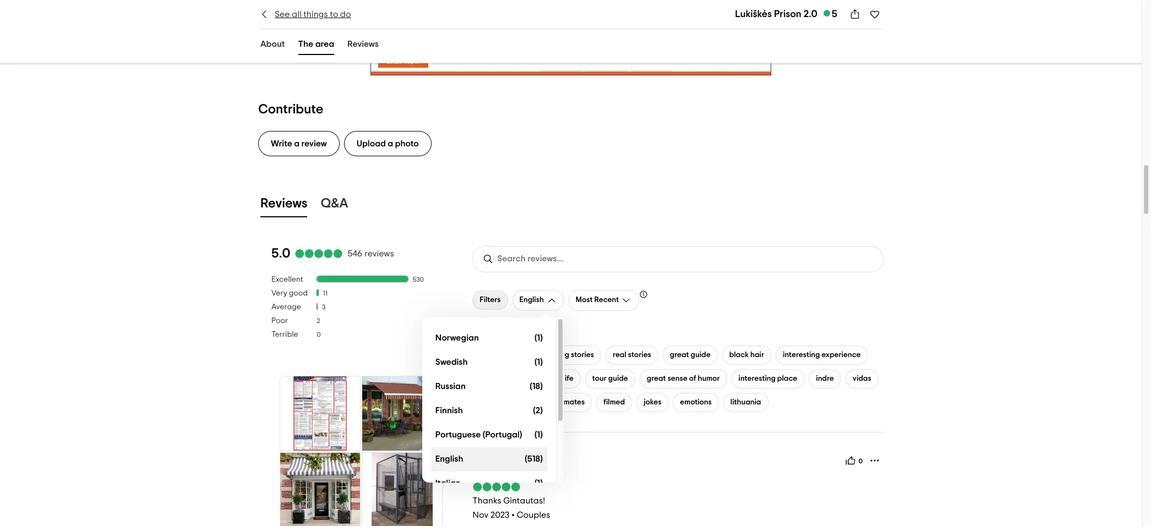 Task type: vqa. For each thing, say whether or not it's contained in the screenshot.
room
no



Task type: locate. For each thing, give the bounding box(es) containing it.
about
[[261, 40, 285, 48]]

interesting up the daily
[[533, 351, 570, 359]]

lukiškės
[[736, 9, 772, 19]]

2 option from the top
[[431, 351, 548, 375]]

nov
[[473, 511, 489, 520]]

guide inside tour guide button
[[609, 375, 629, 383]]

stories inside button
[[629, 351, 652, 359]]

reviews down do
[[348, 40, 379, 48]]

upload
[[357, 139, 386, 148]]

option containing finnish
[[431, 399, 548, 424]]

guide up of
[[691, 351, 711, 359]]

guide for tour guide
[[609, 375, 629, 383]]

1 vertical spatial english
[[436, 455, 464, 464]]

0 horizontal spatial stories
[[571, 351, 595, 359]]

0 horizontal spatial reviews
[[261, 197, 308, 210]]

the area
[[298, 40, 334, 48]]

do
[[340, 10, 351, 19]]

1 option from the top
[[431, 327, 548, 351]]

real stories
[[613, 351, 652, 359]]

1 horizontal spatial interesting
[[739, 375, 776, 383]]

interesting up place
[[784, 351, 821, 359]]

a right write on the top left of page
[[294, 139, 300, 148]]

0 button
[[843, 452, 867, 470]]

filmed
[[604, 399, 625, 406]]

tour guide
[[593, 375, 629, 383]]

option containing russian
[[431, 375, 548, 399]]

1 horizontal spatial stories
[[629, 351, 652, 359]]

great left sense
[[647, 375, 666, 383]]

6 option from the top
[[431, 448, 548, 472]]

0 vertical spatial guide
[[691, 351, 711, 359]]

3 (1) from the top
[[535, 431, 543, 440]]

english button
[[513, 290, 565, 311]]

contributions
[[500, 463, 540, 469]]

1 vertical spatial tab list
[[245, 192, 898, 220]]

daily life button
[[537, 370, 581, 389]]

option up briony
[[431, 424, 548, 448]]

(1) down (2)
[[535, 431, 543, 440]]

1 vertical spatial reviews button
[[258, 194, 310, 217]]

5 option from the top
[[431, 424, 548, 448]]

great
[[670, 351, 690, 359], [647, 375, 666, 383]]

tab list
[[245, 35, 394, 57], [245, 192, 898, 220]]

stories up life
[[571, 351, 595, 359]]

great guide button
[[663, 346, 718, 365]]

hair
[[751, 351, 765, 359]]

a for write
[[294, 139, 300, 148]]

english inside dropdown button
[[520, 297, 544, 304]]

0 vertical spatial tab list
[[245, 35, 394, 57]]

reviews button down do
[[345, 37, 381, 55]]

upload a photo link
[[344, 131, 432, 156]]

good
[[289, 290, 308, 297]]

interesting inside button
[[533, 351, 570, 359]]

0 vertical spatial english
[[520, 297, 544, 304]]

things
[[304, 10, 328, 19]]

interesting inside "button"
[[784, 351, 821, 359]]

5.0
[[272, 247, 291, 260]]

0
[[317, 332, 321, 338], [859, 459, 863, 465]]

open options menu image
[[870, 455, 881, 467]]

option down portuguese (portugal)
[[431, 448, 548, 472]]

0 horizontal spatial english
[[436, 455, 464, 464]]

interesting place
[[739, 375, 798, 383]]

1 horizontal spatial reviews button
[[345, 37, 381, 55]]

0 horizontal spatial interesting
[[533, 351, 570, 359]]

2
[[317, 318, 320, 325]]

2 tab list from the top
[[245, 192, 898, 220]]

1 horizontal spatial 0
[[859, 459, 863, 465]]

option containing swedish
[[431, 351, 548, 375]]

guide for great guide
[[691, 351, 711, 359]]

0 left open options menu icon
[[859, 459, 863, 465]]

3
[[322, 304, 326, 311]]

(1) for portuguese (portugal)
[[535, 431, 543, 440]]

2 a from the left
[[388, 139, 393, 148]]

(portugal)
[[483, 431, 523, 440]]

0 vertical spatial 0
[[317, 332, 321, 338]]

option up thanks
[[431, 472, 548, 496]]

530
[[413, 277, 424, 283]]

portuguese
[[436, 431, 481, 440]]

interesting for interesting place
[[739, 375, 776, 383]]

2 horizontal spatial interesting
[[784, 351, 821, 359]]

(1) up interesting stories
[[535, 334, 543, 343]]

0 horizontal spatial 5.0 of 5 bubbles image
[[295, 250, 343, 259]]

list box
[[423, 318, 565, 496]]

interesting
[[533, 351, 570, 359], [784, 351, 821, 359], [739, 375, 776, 383]]

contribute
[[258, 103, 324, 116]]

most
[[576, 297, 593, 304]]

all
[[292, 10, 302, 19]]

0 vertical spatial reviews
[[348, 40, 379, 48]]

real
[[613, 351, 627, 359]]

2 (1) from the top
[[535, 358, 543, 367]]

option up portuguese (portugal)
[[431, 399, 548, 424]]

0 vertical spatial great
[[670, 351, 690, 359]]

norwegian
[[436, 334, 479, 343]]

couples
[[517, 511, 551, 520]]

jokes
[[644, 399, 662, 406]]

4 (1) from the top
[[535, 479, 543, 488]]

interesting experience button
[[776, 346, 869, 365]]

english up italian
[[436, 455, 464, 464]]

1 horizontal spatial guide
[[691, 351, 711, 359]]

1 tab list from the top
[[245, 35, 394, 57]]

interesting for interesting experience
[[784, 351, 821, 359]]

guide
[[691, 351, 711, 359], [609, 375, 629, 383]]

interesting stories
[[533, 351, 595, 359]]

of
[[690, 375, 697, 383]]

ruta
[[524, 399, 538, 406]]

stories inside button
[[571, 351, 595, 359]]

7 option from the top
[[431, 472, 548, 496]]

1 horizontal spatial english
[[520, 297, 544, 304]]

2 stories from the left
[[629, 351, 652, 359]]

(1) up (18)
[[535, 358, 543, 367]]

stories for real stories
[[629, 351, 652, 359]]

finnish
[[436, 407, 463, 416]]

reviews button
[[345, 37, 381, 55], [258, 194, 310, 217]]

english up 'mentions'
[[520, 297, 544, 304]]

1 vertical spatial great
[[647, 375, 666, 383]]

inmates
[[558, 399, 585, 406]]

inmates button
[[551, 393, 592, 413]]

most recent button
[[569, 290, 640, 311]]

(518)
[[525, 455, 543, 464]]

stories right the real
[[629, 351, 652, 359]]

5.0 of 5 bubbles image
[[295, 250, 343, 259], [473, 483, 521, 492]]

0 horizontal spatial great
[[647, 375, 666, 383]]

black hair
[[730, 351, 765, 359]]

1 horizontal spatial great
[[670, 351, 690, 359]]

option containing norwegian
[[431, 327, 548, 351]]

0 horizontal spatial guide
[[609, 375, 629, 383]]

guide right tour
[[609, 375, 629, 383]]

vidas
[[853, 375, 872, 383]]

2.0
[[804, 9, 818, 19]]

jokes button
[[637, 393, 669, 413]]

poor
[[272, 317, 288, 325]]

interesting inside button
[[739, 375, 776, 383]]

stories for interesting stories
[[571, 351, 595, 359]]

1 a from the left
[[294, 139, 300, 148]]

recent
[[595, 297, 619, 304]]

write a review
[[271, 139, 327, 148]]

a
[[294, 139, 300, 148], [388, 139, 393, 148]]

very
[[272, 290, 287, 297]]

reviews
[[365, 250, 394, 259]]

interesting down hair
[[739, 375, 776, 383]]

briony
[[495, 451, 520, 460]]

english inside option
[[436, 455, 464, 464]]

guide inside great guide button
[[691, 351, 711, 359]]

option down 'filters' button
[[431, 327, 548, 351]]

(1)
[[535, 334, 543, 343], [535, 358, 543, 367], [535, 431, 543, 440], [535, 479, 543, 488]]

real stories button
[[606, 346, 659, 365]]

(1) up the gintautas!
[[535, 479, 543, 488]]

reviews up 5.0
[[261, 197, 308, 210]]

interesting place button
[[732, 370, 805, 389]]

option
[[431, 327, 548, 351], [431, 351, 548, 375], [431, 375, 548, 399], [431, 399, 548, 424], [431, 424, 548, 448], [431, 448, 548, 472], [431, 472, 548, 496]]

advertisement region
[[371, 26, 772, 75], [279, 375, 444, 527]]

1 vertical spatial reviews
[[261, 197, 308, 210]]

0 horizontal spatial reviews button
[[258, 194, 310, 217]]

great up sense
[[670, 351, 690, 359]]

5.0 of 5 bubbles image left the 546
[[295, 250, 343, 259]]

stories
[[571, 351, 595, 359], [629, 351, 652, 359]]

emotions button
[[673, 393, 719, 413]]

see all things to do
[[275, 10, 351, 19]]

reviews button up 5.0
[[258, 194, 310, 217]]

option down swedish
[[431, 375, 548, 399]]

3 option from the top
[[431, 375, 548, 399]]

lukiškės prison 2.0
[[736, 9, 818, 19]]

1 vertical spatial guide
[[609, 375, 629, 383]]

(1) for norwegian
[[535, 334, 543, 343]]

1 stories from the left
[[571, 351, 595, 359]]

0 horizontal spatial 0
[[317, 332, 321, 338]]

1 (1) from the top
[[535, 334, 543, 343]]

tab list containing about
[[245, 35, 394, 57]]

0 down 2
[[317, 332, 321, 338]]

a left photo on the top of page
[[388, 139, 393, 148]]

1 horizontal spatial 5.0 of 5 bubbles image
[[473, 483, 521, 492]]

0 horizontal spatial a
[[294, 139, 300, 148]]

1 horizontal spatial a
[[388, 139, 393, 148]]

1 vertical spatial 0
[[859, 459, 863, 465]]

daily
[[545, 375, 562, 383]]

list box containing norwegian
[[423, 318, 565, 496]]

option down popular
[[431, 351, 548, 375]]

5.0 of 5 bubbles image up thanks
[[473, 483, 521, 492]]

interesting experience
[[784, 351, 861, 359]]

great for great sense of humor
[[647, 375, 666, 383]]

(1) for swedish
[[535, 358, 543, 367]]

4 option from the top
[[431, 399, 548, 424]]



Task type: describe. For each thing, give the bounding box(es) containing it.
a for upload
[[388, 139, 393, 148]]

the
[[298, 40, 314, 48]]

upload a photo
[[357, 139, 419, 148]]

1 vertical spatial advertisement region
[[279, 375, 444, 527]]

1 vertical spatial 5.0 of 5 bubbles image
[[473, 483, 521, 492]]

very good
[[272, 290, 308, 297]]

tour guide button
[[586, 370, 636, 389]]

indre button
[[810, 370, 842, 389]]

briony r 8 contributions
[[495, 451, 540, 469]]

0 inside filter reviews element
[[317, 332, 321, 338]]

average
[[272, 303, 301, 311]]

popular mentions
[[473, 329, 542, 338]]

place
[[778, 375, 798, 383]]

write a review link
[[258, 131, 340, 156]]

the area button
[[296, 37, 337, 55]]

q&a
[[321, 197, 348, 210]]

option containing portuguese (portugal)
[[431, 424, 548, 448]]

area
[[316, 40, 334, 48]]

lithuania
[[731, 399, 762, 406]]

see
[[275, 10, 290, 19]]

share image
[[850, 9, 861, 20]]

great guide
[[670, 351, 711, 359]]

indre
[[817, 375, 835, 383]]

great sense of humor button
[[640, 370, 728, 389]]

search image
[[483, 254, 494, 265]]

546 reviews
[[348, 250, 394, 259]]

0 vertical spatial reviews button
[[345, 37, 381, 55]]

review
[[302, 139, 327, 148]]

most recent
[[576, 297, 619, 304]]

546
[[348, 250, 363, 259]]

thanks
[[473, 497, 502, 506]]

lithuania button
[[724, 393, 769, 413]]

great sense of humor
[[647, 375, 720, 383]]

popular
[[473, 329, 504, 338]]

mentions
[[506, 329, 542, 338]]

photo
[[395, 139, 419, 148]]

11
[[323, 290, 328, 297]]

excellent
[[272, 276, 303, 284]]

about button
[[258, 37, 287, 55]]

prison
[[775, 9, 802, 19]]

(1) for italian
[[535, 479, 543, 488]]

ruta button
[[517, 393, 546, 413]]

humor
[[698, 375, 720, 383]]

filmed button
[[597, 393, 633, 413]]

swedish
[[436, 358, 468, 367]]

terrible
[[272, 331, 298, 339]]

gintautas!
[[504, 497, 546, 506]]

save to a trip image
[[870, 9, 881, 20]]

black hair button
[[723, 346, 772, 365]]

0 vertical spatial 5.0 of 5 bubbles image
[[295, 250, 343, 259]]

•
[[512, 511, 515, 520]]

option containing italian
[[431, 472, 548, 496]]

great for great guide
[[670, 351, 690, 359]]

thanks gintautas! nov 2023 • couples
[[473, 497, 551, 520]]

see all things to do link
[[258, 8, 351, 20]]

Search search field
[[498, 254, 590, 265]]

to
[[330, 10, 338, 19]]

thanks gintautas! link
[[473, 497, 546, 506]]

tour
[[593, 375, 607, 383]]

vidas button
[[846, 370, 879, 389]]

briony r link
[[495, 451, 528, 460]]

5
[[832, 9, 838, 19]]

portuguese (portugal)
[[436, 431, 523, 440]]

r
[[522, 451, 528, 460]]

emotions
[[681, 399, 712, 406]]

write
[[271, 139, 292, 148]]

filter reviews element
[[272, 275, 451, 344]]

black
[[730, 351, 749, 359]]

interesting stories button
[[525, 346, 602, 365]]

russian
[[436, 382, 466, 391]]

experience
[[822, 351, 861, 359]]

option containing english
[[431, 448, 548, 472]]

(18)
[[530, 382, 543, 391]]

0 inside button
[[859, 459, 863, 465]]

0 vertical spatial advertisement region
[[371, 26, 772, 75]]

interesting for interesting stories
[[533, 351, 570, 359]]

(2)
[[533, 407, 543, 416]]

life
[[563, 375, 574, 383]]

filters button
[[473, 291, 508, 310]]

daily life
[[545, 375, 574, 383]]

tab list containing reviews
[[245, 192, 898, 220]]

1 horizontal spatial reviews
[[348, 40, 379, 48]]



